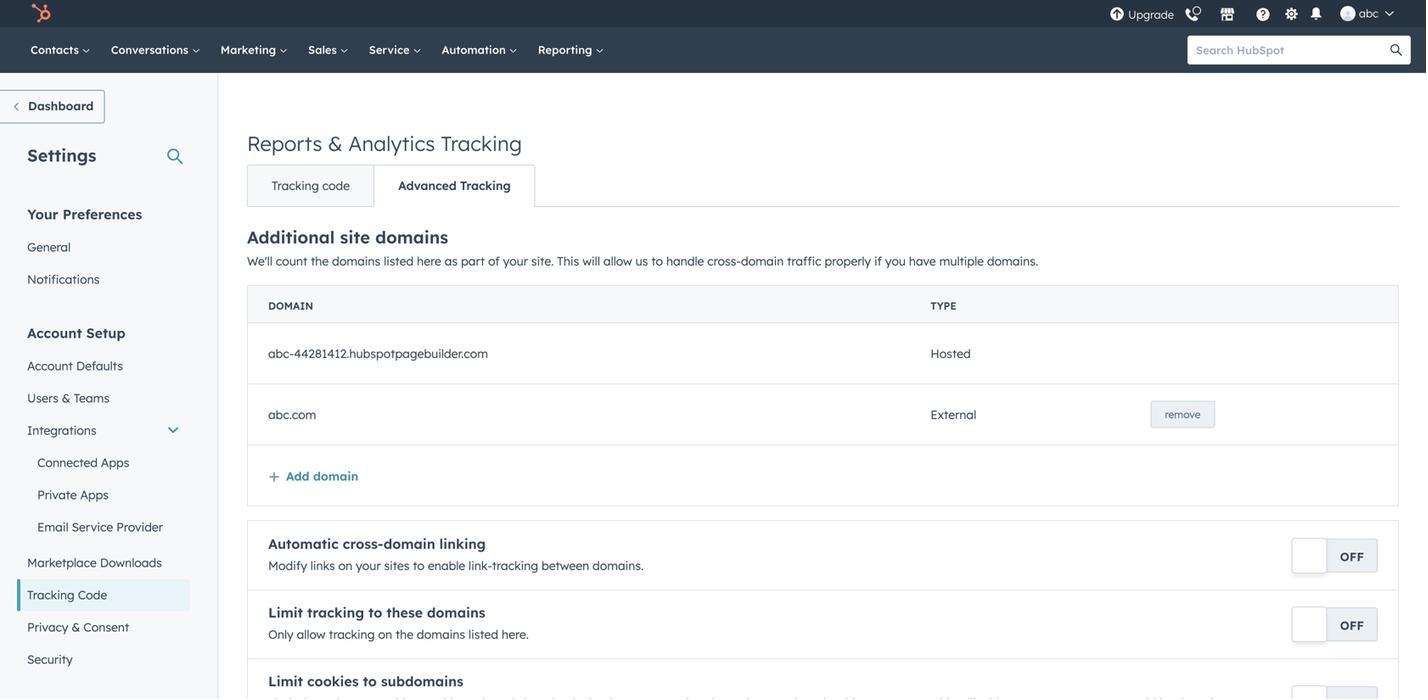Task type: vqa. For each thing, say whether or not it's contained in the screenshot.
"to"
yes



Task type: describe. For each thing, give the bounding box(es) containing it.
privacy & consent link
[[17, 612, 190, 644]]

marketing link
[[210, 27, 298, 73]]

remove button
[[1151, 401, 1216, 429]]

between
[[542, 559, 590, 574]]

your preferences
[[27, 206, 142, 223]]

private apps
[[37, 488, 109, 503]]

account defaults link
[[17, 350, 190, 383]]

search image
[[1391, 44, 1403, 56]]

to right cookies
[[363, 674, 377, 691]]

abc-44281412.hubspotpagebuilder.com
[[268, 346, 488, 361]]

reports & analytics tracking
[[247, 131, 522, 156]]

linking
[[440, 536, 486, 553]]

only
[[268, 628, 294, 643]]

your inside additional site domains we'll count the domains listed here as part of your site. this will allow us to handle cross-domain traffic properly if you have multiple domains.
[[503, 254, 528, 269]]

account defaults
[[27, 359, 123, 374]]

site
[[340, 227, 370, 248]]

preferences
[[63, 206, 142, 223]]

44281412.hubspotpagebuilder.com
[[294, 346, 488, 361]]

marketplace
[[27, 556, 97, 571]]

domain inside the 'automatic cross-domain linking modify links on your sites to enable link-tracking between domains.'
[[384, 536, 436, 553]]

add domain button
[[268, 469, 359, 484]]

your preferences element
[[17, 205, 190, 296]]

to inside limit tracking to these domains only allow tracking on the domains listed here.
[[369, 605, 383, 622]]

calling icon image
[[1185, 8, 1200, 23]]

tracking code
[[272, 178, 350, 193]]

marketing
[[221, 43, 279, 57]]

cross- inside additional site domains we'll count the domains listed here as part of your site. this will allow us to handle cross-domain traffic properly if you have multiple domains.
[[708, 254, 741, 269]]

privacy
[[27, 620, 68, 635]]

us
[[636, 254, 648, 269]]

part
[[461, 254, 485, 269]]

connected
[[37, 456, 98, 471]]

cookies
[[307, 674, 359, 691]]

to inside the 'automatic cross-domain linking modify links on your sites to enable link-tracking between domains.'
[[413, 559, 425, 574]]

code
[[78, 588, 107, 603]]

marketplace downloads
[[27, 556, 162, 571]]

users & teams link
[[17, 383, 190, 415]]

apps for connected apps
[[101, 456, 130, 471]]

Search HubSpot search field
[[1188, 36, 1396, 65]]

remove
[[1166, 409, 1201, 421]]

domains down these
[[417, 628, 465, 643]]

type
[[931, 300, 957, 313]]

reporting link
[[528, 27, 614, 73]]

email service provider
[[37, 520, 163, 535]]

automatic
[[268, 536, 339, 553]]

tracking code link
[[248, 166, 374, 206]]

limit for limit tracking to these domains only allow tracking on the domains listed here.
[[268, 605, 303, 622]]

service inside account setup 'element'
[[72, 520, 113, 535]]

off for limit tracking to these domains
[[1341, 619, 1365, 634]]

abc-
[[268, 346, 294, 361]]

traffic
[[788, 254, 822, 269]]

automation
[[442, 43, 509, 57]]

abc.com
[[268, 407, 316, 422]]

security
[[27, 653, 73, 668]]

account setup element
[[17, 324, 190, 677]]

limit tracking to these domains only allow tracking on the domains listed here.
[[268, 605, 529, 643]]

listed inside limit tracking to these domains only allow tracking on the domains listed here.
[[469, 628, 499, 643]]

count
[[276, 254, 308, 269]]

upgrade image
[[1110, 7, 1125, 23]]

abc
[[1360, 6, 1379, 20]]

reporting
[[538, 43, 596, 57]]

tracking up "advanced tracking"
[[441, 131, 522, 156]]

to inside additional site domains we'll count the domains listed here as part of your site. this will allow us to handle cross-domain traffic properly if you have multiple domains.
[[652, 254, 663, 269]]

marketplaces button
[[1210, 0, 1246, 27]]

code
[[322, 178, 350, 193]]

contacts link
[[20, 27, 101, 73]]

if
[[875, 254, 882, 269]]

calling icon button
[[1178, 1, 1207, 26]]

users
[[27, 391, 59, 406]]

your
[[27, 206, 58, 223]]

privacy & consent
[[27, 620, 129, 635]]

0 vertical spatial service
[[369, 43, 413, 57]]

link-
[[469, 559, 493, 574]]

hubspot image
[[31, 3, 51, 24]]

abc button
[[1331, 0, 1405, 27]]

& for analytics
[[328, 131, 343, 156]]

settings link
[[1282, 5, 1303, 23]]

external
[[931, 407, 977, 422]]

account for account setup
[[27, 325, 82, 342]]

off for automatic cross-domain linking
[[1341, 550, 1365, 565]]

menu containing abc
[[1108, 0, 1407, 27]]

add domain
[[286, 469, 359, 484]]

links
[[311, 559, 335, 574]]

account setup
[[27, 325, 126, 342]]

tracking left code
[[272, 178, 319, 193]]

notifications
[[27, 272, 100, 287]]

& for consent
[[72, 620, 80, 635]]

marketplace downloads link
[[17, 547, 190, 580]]

additional
[[247, 227, 335, 248]]

hubspot link
[[20, 3, 64, 24]]

allow inside limit tracking to these domains only allow tracking on the domains listed here.
[[297, 628, 326, 643]]

here
[[417, 254, 442, 269]]

notifications link
[[17, 264, 190, 296]]

analytics
[[349, 131, 435, 156]]

integrations
[[27, 423, 97, 438]]



Task type: locate. For each thing, give the bounding box(es) containing it.
contacts
[[31, 43, 82, 57]]

0 horizontal spatial domains.
[[593, 559, 644, 574]]

0 horizontal spatial cross-
[[343, 536, 384, 553]]

cross- inside the 'automatic cross-domain linking modify links on your sites to enable link-tracking between domains.'
[[343, 536, 384, 553]]

& right 'privacy'
[[72, 620, 80, 635]]

email service provider link
[[17, 512, 190, 544]]

domain
[[741, 254, 784, 269], [313, 469, 359, 484], [384, 536, 436, 553]]

1 vertical spatial domain
[[313, 469, 359, 484]]

marketplaces image
[[1221, 8, 1236, 23]]

the down these
[[396, 628, 414, 643]]

advanced tracking link
[[374, 166, 535, 206]]

allow
[[604, 254, 633, 269], [297, 628, 326, 643]]

0 vertical spatial account
[[27, 325, 82, 342]]

teams
[[74, 391, 110, 406]]

1 horizontal spatial on
[[378, 628, 392, 643]]

0 vertical spatial &
[[328, 131, 343, 156]]

connected apps link
[[17, 447, 190, 479]]

1 horizontal spatial service
[[369, 43, 413, 57]]

as
[[445, 254, 458, 269]]

navigation
[[247, 165, 536, 207]]

allow right only
[[297, 628, 326, 643]]

menu
[[1108, 0, 1407, 27]]

enable
[[428, 559, 466, 574]]

1 horizontal spatial your
[[503, 254, 528, 269]]

this
[[557, 254, 580, 269]]

1 vertical spatial limit
[[268, 674, 303, 691]]

2 off from the top
[[1341, 619, 1365, 634]]

your inside the 'automatic cross-domain linking modify links on your sites to enable link-tracking between domains.'
[[356, 559, 381, 574]]

apps for private apps
[[80, 488, 109, 503]]

sites
[[384, 559, 410, 574]]

1 limit from the top
[[268, 605, 303, 622]]

limit up only
[[268, 605, 303, 622]]

0 vertical spatial apps
[[101, 456, 130, 471]]

the inside limit tracking to these domains only allow tracking on the domains listed here.
[[396, 628, 414, 643]]

tracking up limit cookies to subdomains
[[329, 628, 375, 643]]

2 vertical spatial &
[[72, 620, 80, 635]]

account
[[27, 325, 82, 342], [27, 359, 73, 374]]

dashboard link
[[0, 90, 105, 124]]

1 vertical spatial off
[[1341, 619, 1365, 634]]

listed left the here
[[384, 254, 414, 269]]

multiple
[[940, 254, 984, 269]]

1 horizontal spatial listed
[[469, 628, 499, 643]]

tracking down links
[[307, 605, 364, 622]]

2 account from the top
[[27, 359, 73, 374]]

you
[[886, 254, 906, 269]]

service right the sales link
[[369, 43, 413, 57]]

notifications image
[[1309, 7, 1325, 23]]

2 limit from the top
[[268, 674, 303, 691]]

automation link
[[432, 27, 528, 73]]

navigation containing tracking code
[[247, 165, 536, 207]]

1 vertical spatial tracking
[[307, 605, 364, 622]]

domains down enable
[[427, 605, 486, 622]]

tracking right "advanced"
[[460, 178, 511, 193]]

we'll
[[247, 254, 273, 269]]

2 vertical spatial tracking
[[329, 628, 375, 643]]

1 vertical spatial &
[[62, 391, 70, 406]]

domains. right multiple
[[988, 254, 1039, 269]]

of
[[488, 254, 500, 269]]

connected apps
[[37, 456, 130, 471]]

consent
[[83, 620, 129, 635]]

1 vertical spatial account
[[27, 359, 73, 374]]

tracking left between
[[493, 559, 539, 574]]

general
[[27, 240, 71, 255]]

0 vertical spatial tracking
[[493, 559, 539, 574]]

0 horizontal spatial allow
[[297, 628, 326, 643]]

1 account from the top
[[27, 325, 82, 342]]

on down these
[[378, 628, 392, 643]]

service down private apps link
[[72, 520, 113, 535]]

general link
[[17, 231, 190, 264]]

0 horizontal spatial on
[[339, 559, 353, 574]]

the inside additional site domains we'll count the domains listed here as part of your site. this will allow us to handle cross-domain traffic properly if you have multiple domains.
[[311, 254, 329, 269]]

0 vertical spatial limit
[[268, 605, 303, 622]]

0 vertical spatial domains.
[[988, 254, 1039, 269]]

your
[[503, 254, 528, 269], [356, 559, 381, 574]]

1 horizontal spatial domain
[[384, 536, 436, 553]]

tracking
[[441, 131, 522, 156], [272, 178, 319, 193], [460, 178, 511, 193], [27, 588, 75, 603]]

1 vertical spatial the
[[396, 628, 414, 643]]

on inside the 'automatic cross-domain linking modify links on your sites to enable link-tracking between domains.'
[[339, 559, 353, 574]]

the right the count
[[311, 254, 329, 269]]

settings
[[27, 145, 96, 166]]

advanced
[[398, 178, 457, 193]]

domains. right between
[[593, 559, 644, 574]]

2 horizontal spatial domain
[[741, 254, 784, 269]]

tracking code link
[[17, 580, 190, 612]]

0 vertical spatial cross-
[[708, 254, 741, 269]]

0 vertical spatial on
[[339, 559, 353, 574]]

additional site domains we'll count the domains listed here as part of your site. this will allow us to handle cross-domain traffic properly if you have multiple domains.
[[247, 227, 1039, 269]]

your left sites
[[356, 559, 381, 574]]

domains. inside the 'automatic cross-domain linking modify links on your sites to enable link-tracking between domains.'
[[593, 559, 644, 574]]

1 horizontal spatial cross-
[[708, 254, 741, 269]]

domain inside additional site domains we'll count the domains listed here as part of your site. this will allow us to handle cross-domain traffic properly if you have multiple domains.
[[741, 254, 784, 269]]

1 off from the top
[[1341, 550, 1365, 565]]

add
[[286, 469, 310, 484]]

tracking up 'privacy'
[[27, 588, 75, 603]]

help image
[[1256, 8, 1272, 23]]

2 vertical spatial domain
[[384, 536, 436, 553]]

your right of
[[503, 254, 528, 269]]

domains
[[376, 227, 449, 248], [332, 254, 381, 269], [427, 605, 486, 622], [417, 628, 465, 643]]

on right links
[[339, 559, 353, 574]]

downloads
[[100, 556, 162, 571]]

1 vertical spatial apps
[[80, 488, 109, 503]]

domain left 'traffic'
[[741, 254, 784, 269]]

1 horizontal spatial allow
[[604, 254, 633, 269]]

domain up sites
[[384, 536, 436, 553]]

0 horizontal spatial service
[[72, 520, 113, 535]]

limit for limit cookies to subdomains
[[268, 674, 303, 691]]

conversations link
[[101, 27, 210, 73]]

1 vertical spatial your
[[356, 559, 381, 574]]

limit cookies to subdomains
[[268, 674, 464, 691]]

subdomains
[[381, 674, 464, 691]]

1 horizontal spatial &
[[72, 620, 80, 635]]

on
[[339, 559, 353, 574], [378, 628, 392, 643]]

provider
[[116, 520, 163, 535]]

tracking inside account setup 'element'
[[27, 588, 75, 603]]

0 vertical spatial allow
[[604, 254, 633, 269]]

upgrade
[[1129, 8, 1175, 22]]

limit down only
[[268, 674, 303, 691]]

apps
[[101, 456, 130, 471], [80, 488, 109, 503]]

hosted
[[931, 346, 971, 361]]

domains up the here
[[376, 227, 449, 248]]

advanced tracking
[[398, 178, 511, 193]]

& up code
[[328, 131, 343, 156]]

account up the account defaults
[[27, 325, 82, 342]]

0 vertical spatial off
[[1341, 550, 1365, 565]]

will
[[583, 254, 600, 269]]

1 vertical spatial allow
[[297, 628, 326, 643]]

domain right the add
[[313, 469, 359, 484]]

0 vertical spatial the
[[311, 254, 329, 269]]

allow left us
[[604, 254, 633, 269]]

security link
[[17, 644, 190, 677]]

modify
[[268, 559, 307, 574]]

0 horizontal spatial &
[[62, 391, 70, 406]]

off
[[1341, 550, 1365, 565], [1341, 619, 1365, 634]]

cross- right automatic
[[343, 536, 384, 553]]

listed inside additional site domains we'll count the domains listed here as part of your site. this will allow us to handle cross-domain traffic properly if you have multiple domains.
[[384, 254, 414, 269]]

private apps link
[[17, 479, 190, 512]]

listed
[[384, 254, 414, 269], [469, 628, 499, 643]]

account for account defaults
[[27, 359, 73, 374]]

allow inside additional site domains we'll count the domains listed here as part of your site. this will allow us to handle cross-domain traffic properly if you have multiple domains.
[[604, 254, 633, 269]]

0 horizontal spatial listed
[[384, 254, 414, 269]]

&
[[328, 131, 343, 156], [62, 391, 70, 406], [72, 620, 80, 635]]

site.
[[532, 254, 554, 269]]

have
[[910, 254, 937, 269]]

limit inside limit tracking to these domains only allow tracking on the domains listed here.
[[268, 605, 303, 622]]

notifications button
[[1306, 5, 1328, 23]]

apps up email service provider
[[80, 488, 109, 503]]

defaults
[[76, 359, 123, 374]]

to right us
[[652, 254, 663, 269]]

automatic cross-domain linking modify links on your sites to enable link-tracking between domains.
[[268, 536, 644, 574]]

account up users
[[27, 359, 73, 374]]

service link
[[359, 27, 432, 73]]

settings image
[[1285, 7, 1300, 23]]

to right sites
[[413, 559, 425, 574]]

cross- right the handle
[[708, 254, 741, 269]]

1 vertical spatial listed
[[469, 628, 499, 643]]

dashboard
[[28, 99, 94, 113]]

1 vertical spatial cross-
[[343, 536, 384, 553]]

2 horizontal spatial &
[[328, 131, 343, 156]]

private
[[37, 488, 77, 503]]

these
[[387, 605, 423, 622]]

1 vertical spatial domains.
[[593, 559, 644, 574]]

& right users
[[62, 391, 70, 406]]

listed left here.
[[469, 628, 499, 643]]

setup
[[86, 325, 126, 342]]

0 vertical spatial your
[[503, 254, 528, 269]]

& for teams
[[62, 391, 70, 406]]

0 horizontal spatial your
[[356, 559, 381, 574]]

domains. inside additional site domains we'll count the domains listed here as part of your site. this will allow us to handle cross-domain traffic properly if you have multiple domains.
[[988, 254, 1039, 269]]

tracking code
[[27, 588, 107, 603]]

apps down integrations 'dropdown button'
[[101, 456, 130, 471]]

0 horizontal spatial the
[[311, 254, 329, 269]]

0 horizontal spatial domain
[[313, 469, 359, 484]]

1 horizontal spatial the
[[396, 628, 414, 643]]

0 vertical spatial domain
[[741, 254, 784, 269]]

to left these
[[369, 605, 383, 622]]

1 horizontal spatial domains.
[[988, 254, 1039, 269]]

1 vertical spatial on
[[378, 628, 392, 643]]

gary orlando image
[[1341, 6, 1356, 21]]

tracking
[[493, 559, 539, 574], [307, 605, 364, 622], [329, 628, 375, 643]]

on inside limit tracking to these domains only allow tracking on the domains listed here.
[[378, 628, 392, 643]]

users & teams
[[27, 391, 110, 406]]

0 vertical spatial listed
[[384, 254, 414, 269]]

sales
[[308, 43, 340, 57]]

tracking inside the 'automatic cross-domain linking modify links on your sites to enable link-tracking between domains.'
[[493, 559, 539, 574]]

1 vertical spatial service
[[72, 520, 113, 535]]

domains down site on the top
[[332, 254, 381, 269]]

properly
[[825, 254, 871, 269]]



